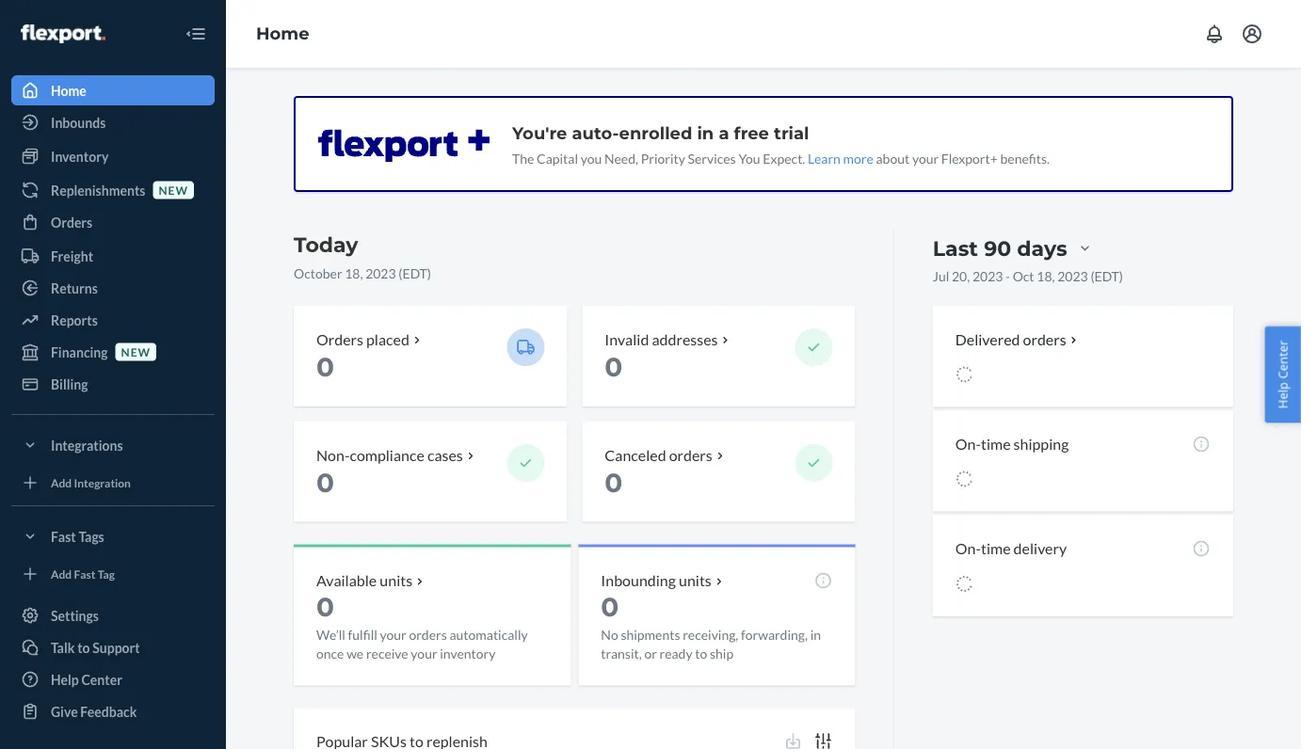 Task type: vqa. For each thing, say whether or not it's contained in the screenshot.
rightmost Help Center
yes



Task type: describe. For each thing, give the bounding box(es) containing it.
add integration
[[51, 476, 131, 490]]

more
[[844, 150, 874, 166]]

fast inside fast tags 'dropdown button'
[[51, 529, 76, 545]]

inventory
[[51, 148, 109, 164]]

delivered orders
[[956, 330, 1067, 349]]

orders placed
[[317, 330, 410, 349]]

priority
[[641, 150, 686, 166]]

non-
[[317, 446, 350, 464]]

2 horizontal spatial 2023
[[1058, 268, 1089, 284]]

inbounding units
[[601, 572, 712, 590]]

help center link
[[11, 665, 215, 695]]

billing link
[[11, 369, 215, 399]]

inbounding
[[601, 572, 676, 590]]

you
[[739, 150, 761, 166]]

orders for delivered orders
[[1024, 330, 1067, 349]]

last 90 days
[[933, 236, 1068, 261]]

today
[[294, 232, 358, 258]]

expect.
[[763, 150, 806, 166]]

edt inside today october 18, 2023 ( edt )
[[403, 265, 427, 281]]

fast inside add fast tag link
[[74, 568, 96, 581]]

you're auto-enrolled in a free trial the capital you need, priority services you expect. learn more about your flexport+ benefits.
[[512, 122, 1050, 166]]

orders for orders
[[51, 214, 93, 230]]

2 vertical spatial your
[[411, 646, 438, 662]]

financing
[[51, 344, 108, 360]]

0 we'll fulfill your orders automatically once we receive your inventory
[[317, 591, 528, 662]]

2023 inside today october 18, 2023 ( edt )
[[366, 265, 396, 281]]

inventory
[[440, 646, 496, 662]]

returns
[[51, 280, 98, 296]]

today october 18, 2023 ( edt )
[[294, 232, 431, 281]]

flexport logo image
[[21, 24, 105, 43]]

0 no shipments receiving, forwarding, in transit, or ready to ship
[[601, 591, 822, 662]]

no
[[601, 627, 619, 644]]

give
[[51, 704, 78, 720]]

compliance
[[350, 446, 425, 464]]

give feedback
[[51, 704, 137, 720]]

fulfill
[[348, 627, 378, 644]]

1 horizontal spatial )
[[1120, 268, 1124, 284]]

on-time shipping
[[956, 435, 1070, 453]]

open account menu image
[[1242, 23, 1264, 45]]

help center inside button
[[1275, 341, 1292, 409]]

18, inside today october 18, 2023 ( edt )
[[345, 265, 363, 281]]

0 vertical spatial home
[[256, 23, 310, 44]]

reports
[[51, 312, 98, 328]]

freight link
[[11, 241, 215, 271]]

1 horizontal spatial 18,
[[1038, 268, 1056, 284]]

orders for canceled orders
[[670, 446, 713, 464]]

in inside you're auto-enrolled in a free trial the capital you need, priority services you expect. learn more about your flexport+ benefits.
[[698, 122, 714, 143]]

delivered
[[956, 330, 1021, 349]]

help inside button
[[1275, 383, 1292, 409]]

auto-
[[572, 122, 619, 143]]

canceled
[[605, 446, 667, 464]]

learn
[[808, 150, 841, 166]]

canceled orders
[[605, 446, 713, 464]]

help inside 'link'
[[51, 672, 79, 688]]

forwarding,
[[741, 627, 808, 644]]

delivered orders button
[[956, 329, 1082, 350]]

time for shipping
[[982, 435, 1011, 453]]

on-time delivery
[[956, 540, 1068, 558]]

inventory link
[[11, 141, 215, 171]]

inbounds
[[51, 114, 106, 130]]

learn more link
[[808, 150, 874, 166]]

or
[[645, 646, 657, 662]]

orders for orders placed
[[317, 330, 364, 349]]

90
[[985, 236, 1012, 261]]

0 for non-
[[317, 467, 334, 499]]

available units
[[317, 572, 413, 590]]

october
[[294, 265, 342, 281]]

give feedback button
[[11, 697, 215, 727]]

a
[[719, 122, 730, 143]]

flexport+
[[942, 150, 998, 166]]

benefits.
[[1001, 150, 1050, 166]]

0 inside the 0 we'll fulfill your orders automatically once we receive your inventory
[[317, 591, 334, 623]]

the
[[512, 150, 535, 166]]

ship
[[710, 646, 734, 662]]

integrations
[[51, 438, 123, 454]]

integrations button
[[11, 431, 215, 461]]

new for financing
[[121, 345, 151, 359]]

new for replenishments
[[159, 183, 188, 197]]

time for delivery
[[982, 540, 1011, 558]]

we
[[347, 646, 364, 662]]

help center button
[[1266, 327, 1302, 423]]

1 horizontal spatial home link
[[256, 23, 310, 44]]

shipments
[[621, 627, 681, 644]]

ready
[[660, 646, 693, 662]]

in inside 0 no shipments receiving, forwarding, in transit, or ready to ship
[[811, 627, 822, 644]]

0 horizontal spatial home
[[51, 82, 87, 98]]

0 for canceled
[[605, 467, 623, 499]]

support
[[93, 640, 140, 656]]

invalid addresses
[[605, 330, 718, 349]]

days
[[1018, 236, 1068, 261]]

add for add fast tag
[[51, 568, 72, 581]]



Task type: locate. For each thing, give the bounding box(es) containing it.
orders right delivered
[[1024, 330, 1067, 349]]

to right talk
[[77, 640, 90, 656]]

to
[[77, 640, 90, 656], [696, 646, 708, 662]]

1 vertical spatial your
[[380, 627, 407, 644]]

cases
[[428, 446, 463, 464]]

(
[[399, 265, 403, 281], [1091, 268, 1095, 284]]

to left ship on the right bottom of page
[[696, 646, 708, 662]]

1 vertical spatial fast
[[74, 568, 96, 581]]

fast tags button
[[11, 522, 215, 552]]

2023 down days
[[1058, 268, 1089, 284]]

time left shipping
[[982, 435, 1011, 453]]

available
[[317, 572, 377, 590]]

1 vertical spatial add
[[51, 568, 72, 581]]

0 horizontal spatial help center
[[51, 672, 122, 688]]

integration
[[74, 476, 131, 490]]

on- left shipping
[[956, 435, 982, 453]]

0 vertical spatial fast
[[51, 529, 76, 545]]

2 time from the top
[[982, 540, 1011, 558]]

2023 right october
[[366, 265, 396, 281]]

2023
[[366, 265, 396, 281], [973, 268, 1004, 284], [1058, 268, 1089, 284]]

your up receive
[[380, 627, 407, 644]]

to inside 0 no shipments receiving, forwarding, in transit, or ready to ship
[[696, 646, 708, 662]]

2 units from the left
[[679, 572, 712, 590]]

freight
[[51, 248, 93, 264]]

units up 0 no shipments receiving, forwarding, in transit, or ready to ship
[[679, 572, 712, 590]]

you're
[[512, 122, 567, 143]]

on- for on-time delivery
[[956, 540, 982, 558]]

units for inbounding units
[[679, 572, 712, 590]]

0 down orders placed on the top of page
[[317, 351, 334, 383]]

-
[[1006, 268, 1011, 284]]

( right oct at top right
[[1091, 268, 1095, 284]]

center
[[1275, 341, 1292, 379], [81, 672, 122, 688]]

0 horizontal spatial orders
[[51, 214, 93, 230]]

orders link
[[11, 207, 215, 237]]

0 horizontal spatial your
[[380, 627, 407, 644]]

open notifications image
[[1204, 23, 1227, 45]]

billing
[[51, 376, 88, 392]]

1 vertical spatial help
[[51, 672, 79, 688]]

0 horizontal spatial )
[[427, 265, 431, 281]]

tag
[[98, 568, 115, 581]]

services
[[688, 150, 736, 166]]

0 vertical spatial on-
[[956, 435, 982, 453]]

orders up inventory
[[409, 627, 447, 644]]

orders
[[1024, 330, 1067, 349], [670, 446, 713, 464], [409, 627, 447, 644]]

in
[[698, 122, 714, 143], [811, 627, 822, 644]]

new up "orders" link
[[159, 183, 188, 197]]

1 horizontal spatial edt
[[1095, 268, 1120, 284]]

2 add from the top
[[51, 568, 72, 581]]

enrolled
[[619, 122, 693, 143]]

0 horizontal spatial units
[[380, 572, 413, 590]]

new down reports link
[[121, 345, 151, 359]]

1 horizontal spatial your
[[411, 646, 438, 662]]

delivery
[[1014, 540, 1068, 558]]

0 vertical spatial help center
[[1275, 341, 1292, 409]]

center inside button
[[1275, 341, 1292, 379]]

new
[[159, 183, 188, 197], [121, 345, 151, 359]]

0 vertical spatial orders
[[51, 214, 93, 230]]

your right receive
[[411, 646, 438, 662]]

18, right october
[[345, 265, 363, 281]]

1 vertical spatial in
[[811, 627, 822, 644]]

talk to support button
[[11, 633, 215, 663]]

1 time from the top
[[982, 435, 1011, 453]]

in left a
[[698, 122, 714, 143]]

automatically
[[450, 627, 528, 644]]

0 up we'll
[[317, 591, 334, 623]]

0 down invalid
[[605, 351, 623, 383]]

1 vertical spatial time
[[982, 540, 1011, 558]]

0 for orders
[[317, 351, 334, 383]]

replenishments
[[51, 182, 146, 198]]

help center
[[1275, 341, 1292, 409], [51, 672, 122, 688]]

settings
[[51, 608, 99, 624]]

1 add from the top
[[51, 476, 72, 490]]

1 horizontal spatial (
[[1091, 268, 1095, 284]]

reports link
[[11, 305, 215, 335]]

help center inside 'link'
[[51, 672, 122, 688]]

2 on- from the top
[[956, 540, 982, 558]]

your inside you're auto-enrolled in a free trial the capital you need, priority services you expect. learn more about your flexport+ benefits.
[[913, 150, 939, 166]]

0 horizontal spatial orders
[[409, 627, 447, 644]]

on- left delivery
[[956, 540, 982, 558]]

addresses
[[652, 330, 718, 349]]

we'll
[[317, 627, 346, 644]]

orders inside delivered orders button
[[1024, 330, 1067, 349]]

1 vertical spatial orders
[[670, 446, 713, 464]]

once
[[317, 646, 344, 662]]

edt
[[403, 265, 427, 281], [1095, 268, 1120, 284]]

edt right oct at top right
[[1095, 268, 1120, 284]]

units for available units
[[380, 572, 413, 590]]

jul
[[933, 268, 950, 284]]

0 horizontal spatial edt
[[403, 265, 427, 281]]

units right available
[[380, 572, 413, 590]]

add down fast tags
[[51, 568, 72, 581]]

on- for on-time shipping
[[956, 435, 982, 453]]

0 down non-
[[317, 467, 334, 499]]

1 horizontal spatial help center
[[1275, 341, 1292, 409]]

talk to support
[[51, 640, 140, 656]]

1 horizontal spatial center
[[1275, 341, 1292, 379]]

)
[[427, 265, 431, 281], [1120, 268, 1124, 284]]

1 vertical spatial home link
[[11, 75, 215, 106]]

0 horizontal spatial 2023
[[366, 265, 396, 281]]

receive
[[366, 646, 409, 662]]

0 vertical spatial new
[[159, 183, 188, 197]]

0 vertical spatial time
[[982, 435, 1011, 453]]

2023 left -
[[973, 268, 1004, 284]]

2 horizontal spatial your
[[913, 150, 939, 166]]

0 horizontal spatial to
[[77, 640, 90, 656]]

1 horizontal spatial units
[[679, 572, 712, 590]]

0 horizontal spatial home link
[[11, 75, 215, 106]]

1 units from the left
[[380, 572, 413, 590]]

orders right canceled
[[670, 446, 713, 464]]

home link right the close navigation icon
[[256, 23, 310, 44]]

1 vertical spatial new
[[121, 345, 151, 359]]

fast left tag
[[74, 568, 96, 581]]

0 vertical spatial orders
[[1024, 330, 1067, 349]]

1 horizontal spatial home
[[256, 23, 310, 44]]

1 horizontal spatial orders
[[317, 330, 364, 349]]

time left delivery
[[982, 540, 1011, 558]]

1 horizontal spatial 2023
[[973, 268, 1004, 284]]

to inside button
[[77, 640, 90, 656]]

1 on- from the top
[[956, 435, 982, 453]]

transit,
[[601, 646, 642, 662]]

1 vertical spatial home
[[51, 82, 87, 98]]

1 horizontal spatial orders
[[670, 446, 713, 464]]

orders left placed
[[317, 330, 364, 349]]

placed
[[366, 330, 410, 349]]

1 vertical spatial help center
[[51, 672, 122, 688]]

add for add integration
[[51, 476, 72, 490]]

add integration link
[[11, 468, 215, 498]]

orders inside the 0 we'll fulfill your orders automatically once we receive your inventory
[[409, 627, 447, 644]]

add fast tag
[[51, 568, 115, 581]]

0 vertical spatial add
[[51, 476, 72, 490]]

0 horizontal spatial center
[[81, 672, 122, 688]]

0 down canceled
[[605, 467, 623, 499]]

0 vertical spatial center
[[1275, 341, 1292, 379]]

time
[[982, 435, 1011, 453], [982, 540, 1011, 558]]

help
[[1275, 383, 1292, 409], [51, 672, 79, 688]]

inbounds link
[[11, 107, 215, 138]]

you
[[581, 150, 602, 166]]

capital
[[537, 150, 578, 166]]

1 horizontal spatial to
[[696, 646, 708, 662]]

1 vertical spatial center
[[81, 672, 122, 688]]

center inside 'link'
[[81, 672, 122, 688]]

add
[[51, 476, 72, 490], [51, 568, 72, 581]]

home link up inbounds link
[[11, 75, 215, 106]]

0 inside 0 no shipments receiving, forwarding, in transit, or ready to ship
[[601, 591, 619, 623]]

2 horizontal spatial orders
[[1024, 330, 1067, 349]]

home link
[[256, 23, 310, 44], [11, 75, 215, 106]]

oct
[[1013, 268, 1035, 284]]

edt up placed
[[403, 265, 427, 281]]

last
[[933, 236, 979, 261]]

0 vertical spatial your
[[913, 150, 939, 166]]

trial
[[774, 122, 810, 143]]

close navigation image
[[185, 23, 207, 45]]

1 vertical spatial orders
[[317, 330, 364, 349]]

non-compliance cases
[[317, 446, 463, 464]]

1 horizontal spatial help
[[1275, 383, 1292, 409]]

( up placed
[[399, 265, 403, 281]]

in right forwarding,
[[811, 627, 822, 644]]

fast tags
[[51, 529, 104, 545]]

orders up freight
[[51, 214, 93, 230]]

0 horizontal spatial (
[[399, 265, 403, 281]]

home up inbounds
[[51, 82, 87, 98]]

0
[[317, 351, 334, 383], [605, 351, 623, 383], [317, 467, 334, 499], [605, 467, 623, 499], [317, 591, 334, 623], [601, 591, 619, 623]]

need,
[[605, 150, 639, 166]]

shipping
[[1014, 435, 1070, 453]]

0 up no
[[601, 591, 619, 623]]

) inside today october 18, 2023 ( edt )
[[427, 265, 431, 281]]

orders
[[51, 214, 93, 230], [317, 330, 364, 349]]

1 horizontal spatial in
[[811, 627, 822, 644]]

0 horizontal spatial new
[[121, 345, 151, 359]]

your
[[913, 150, 939, 166], [380, 627, 407, 644], [411, 646, 438, 662]]

20,
[[952, 268, 971, 284]]

1 vertical spatial on-
[[956, 540, 982, 558]]

fast left "tags"
[[51, 529, 76, 545]]

0 vertical spatial home link
[[256, 23, 310, 44]]

receiving,
[[683, 627, 739, 644]]

1 horizontal spatial new
[[159, 183, 188, 197]]

2 vertical spatial orders
[[409, 627, 447, 644]]

home right the close navigation icon
[[256, 23, 310, 44]]

0 vertical spatial help
[[1275, 383, 1292, 409]]

0 for invalid
[[605, 351, 623, 383]]

0 vertical spatial in
[[698, 122, 714, 143]]

tags
[[79, 529, 104, 545]]

( inside today october 18, 2023 ( edt )
[[399, 265, 403, 281]]

add fast tag link
[[11, 560, 215, 590]]

0 horizontal spatial help
[[51, 672, 79, 688]]

0 horizontal spatial 18,
[[345, 265, 363, 281]]

18, right oct at top right
[[1038, 268, 1056, 284]]

0 horizontal spatial in
[[698, 122, 714, 143]]

jul 20, 2023 - oct 18, 2023 ( edt )
[[933, 268, 1124, 284]]

about
[[877, 150, 910, 166]]

units
[[380, 572, 413, 590], [679, 572, 712, 590]]

your right about
[[913, 150, 939, 166]]

free
[[734, 122, 770, 143]]

returns link
[[11, 273, 215, 303]]

add left integration
[[51, 476, 72, 490]]

feedback
[[80, 704, 137, 720]]

invalid
[[605, 330, 649, 349]]

talk
[[51, 640, 75, 656]]



